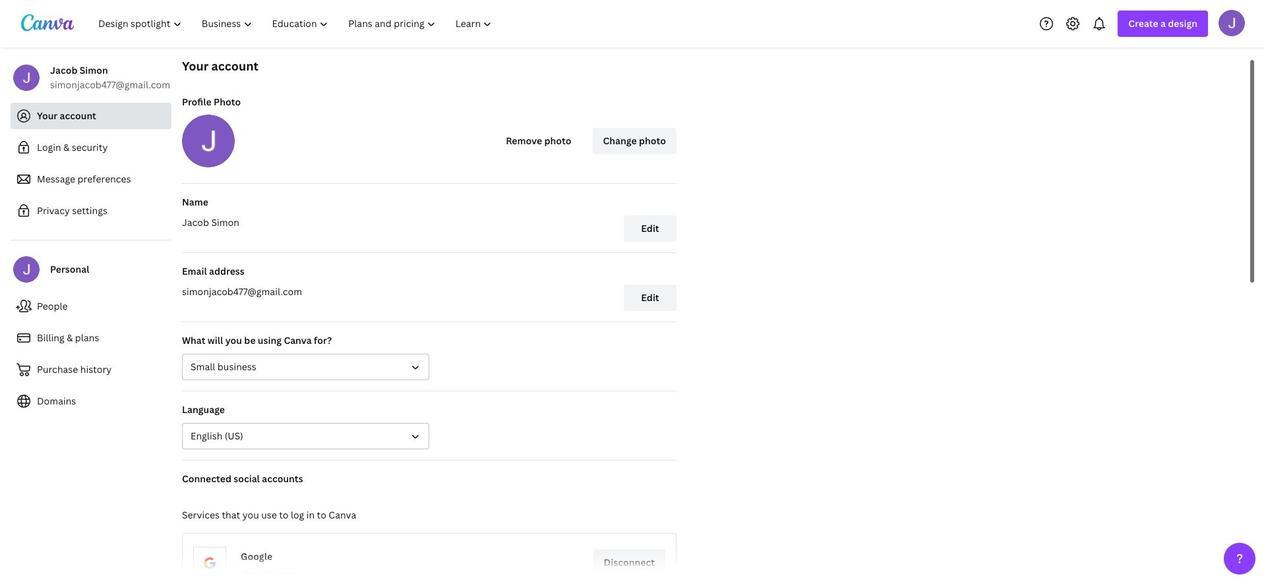 Task type: vqa. For each thing, say whether or not it's contained in the screenshot.
group
no



Task type: describe. For each thing, give the bounding box(es) containing it.
jacob simon image
[[1219, 10, 1245, 36]]

top level navigation element
[[90, 11, 504, 37]]



Task type: locate. For each thing, give the bounding box(es) containing it.
Language: English (US) button
[[182, 424, 429, 450]]

None button
[[182, 354, 429, 381]]



